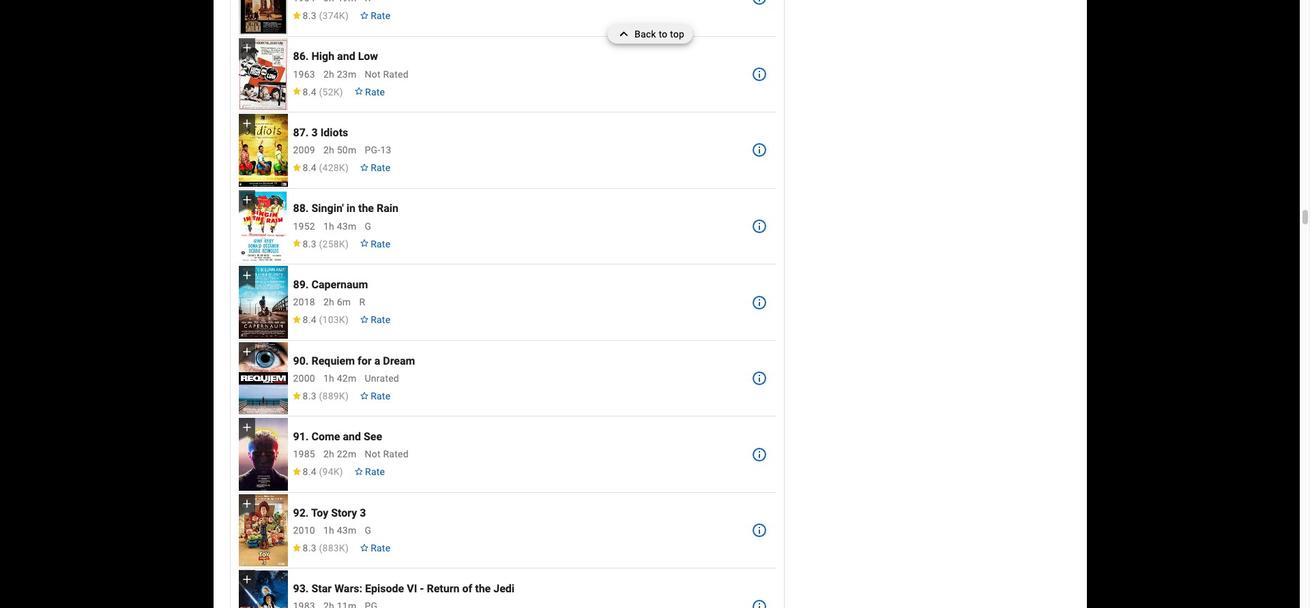 Task type: vqa. For each thing, say whether or not it's contained in the screenshot.
field
no



Task type: locate. For each thing, give the bounding box(es) containing it.
group left 2000
[[239, 343, 288, 415]]

43m down 88. singin' in the rain link
[[337, 221, 357, 232]]

2 star border inline image from the top
[[360, 164, 369, 171]]

rate button for 87. 3 idiots
[[354, 156, 396, 180]]

group for 92. toy story 3
[[239, 495, 288, 568]]

and up the 23m
[[337, 50, 355, 63]]

not rated for low
[[365, 69, 409, 80]]

2h
[[324, 69, 334, 80], [324, 145, 334, 156], [324, 297, 334, 308], [324, 449, 334, 460]]

sharman joshi, aamir khan, and madhavan in 3 idiots (2009) image
[[239, 114, 288, 187]]

1 rated from the top
[[383, 69, 409, 80]]

2 group from the top
[[239, 114, 288, 187]]

star inline image down 1952 at the top left of the page
[[292, 240, 301, 248]]

1 vertical spatial not
[[365, 449, 381, 460]]

star inline image for 90.
[[292, 392, 301, 400]]

star inline image for 88.
[[292, 240, 301, 248]]

1963
[[293, 69, 315, 80]]

idiots
[[321, 126, 348, 139]]

4 imdb rating: 8.4 element from the top
[[292, 467, 343, 478]]

1 8.4 from the top
[[303, 86, 317, 97]]

8.3 ( 883k )
[[303, 543, 349, 554]]

3 star inline image from the top
[[292, 392, 301, 400]]

add image down robert de niro, james woods, william forsythe, brian bloom, adrian curran, james hayden, rusty jacobs, and scott tiler in once upon a time in america (1984) image
[[240, 41, 254, 54]]

not
[[365, 69, 381, 80], [365, 449, 381, 460]]

imdb rating: 8.4 element down 2018
[[292, 315, 349, 326]]

1 vertical spatial and
[[343, 431, 361, 444]]

3 1h from the top
[[324, 525, 334, 536]]

imdb rating: 8.3 element down 2010 at the bottom left of page
[[292, 543, 349, 554]]

2 1h 43m from the top
[[324, 525, 357, 536]]

imdb rating: 8.3 element down 2000
[[292, 391, 349, 402]]

rate down rain
[[371, 239, 391, 250]]

91. come and see
[[293, 431, 382, 444]]

8.4 down 1985 at the bottom left
[[303, 467, 317, 478]]

4 8.3 from the top
[[303, 543, 317, 554]]

imdb rating: 8.4 element for capernaum
[[292, 315, 349, 326]]

top
[[670, 29, 685, 40]]

(
[[319, 10, 323, 21], [319, 86, 323, 97], [319, 163, 323, 173], [319, 239, 323, 250], [319, 315, 323, 326], [319, 391, 323, 402], [319, 467, 323, 478], [319, 543, 323, 554]]

5 group from the top
[[239, 343, 288, 415]]

star border inline image for see
[[354, 468, 364, 476]]

to
[[659, 29, 668, 40]]

group for 89. capernaum
[[239, 266, 288, 339]]

1 1h 43m from the top
[[324, 221, 357, 232]]

rated right the 23m
[[383, 69, 409, 80]]

8.4 ( 428k )
[[303, 163, 349, 173]]

8.4 for 87.
[[303, 163, 317, 173]]

rate button for 88. singin' in the rain
[[354, 232, 396, 256]]

4 8.4 from the top
[[303, 467, 317, 478]]

92.
[[293, 507, 309, 520]]

see more information about singin' in the rain image
[[751, 218, 768, 235]]

1 vertical spatial not rated
[[365, 449, 409, 460]]

r
[[359, 297, 365, 308]]

8 ( from the top
[[319, 543, 323, 554]]

rate for 88. singin' in the rain
[[371, 239, 391, 250]]

8.3 for 92.
[[303, 543, 317, 554]]

) for 3
[[345, 163, 349, 173]]

0 vertical spatial 1h 43m
[[324, 221, 357, 232]]

4 add image from the top
[[240, 498, 254, 511]]

1 vertical spatial 1h 43m
[[324, 525, 357, 536]]

1h 43m down 88. singin' in the rain link
[[324, 221, 357, 232]]

) down 6m
[[345, 315, 349, 326]]

expand less image
[[616, 25, 635, 44]]

1 star inline image from the top
[[292, 164, 301, 171]]

not down see
[[365, 449, 381, 460]]

3 right story
[[360, 507, 366, 520]]

star border inline image
[[354, 88, 364, 95], [360, 316, 369, 324], [360, 392, 369, 400], [354, 468, 364, 476], [360, 544, 369, 552]]

g for the
[[365, 221, 372, 232]]

2h 23m
[[324, 69, 357, 80]]

6 ( from the top
[[319, 391, 323, 402]]

13
[[381, 145, 392, 156]]

2h down come
[[324, 449, 334, 460]]

1 horizontal spatial 3
[[360, 507, 366, 520]]

group left 2010 at the bottom left of page
[[239, 495, 288, 568]]

capernaum
[[312, 278, 368, 291]]

g for 3
[[365, 525, 372, 536]]

86. high and low link
[[293, 50, 378, 63]]

and up 22m
[[343, 431, 361, 444]]

8.3 for 88.
[[303, 239, 317, 250]]

1 vertical spatial g
[[365, 525, 372, 536]]

add image for 86. high and low
[[240, 41, 254, 54]]

2h left the 23m
[[324, 69, 334, 80]]

add image for 87. 3 idiots
[[240, 117, 254, 131]]

3 imdb rating: 8.3 element from the top
[[292, 391, 349, 402]]

1 not from the top
[[365, 69, 381, 80]]

2 g from the top
[[365, 525, 372, 536]]

group for 91. come and see
[[239, 419, 288, 491]]

2 not from the top
[[365, 449, 381, 460]]

rated right 22m
[[383, 449, 409, 460]]

add image down tom hanks, joan cusack, tim allen, john ratzenberger, wallace shawn, jodi benson, blake clark, estelle harris, jeff pidgeon, and don rickles in toy story 3 (2010) image
[[240, 574, 254, 587]]

8.3 down 1952 at the top left of the page
[[303, 239, 317, 250]]

see more information about 3 idiots image
[[751, 142, 768, 159]]

) down 2h 22m
[[340, 467, 343, 478]]

8.4 ( 94k )
[[303, 467, 343, 478]]

group left 2018
[[239, 266, 288, 339]]

2 not rated from the top
[[365, 449, 409, 460]]

the right the in
[[358, 202, 374, 215]]

90. requiem for a dream
[[293, 355, 415, 368]]

2 star inline image from the top
[[292, 88, 301, 95]]

rate up a at the bottom of the page
[[371, 315, 391, 326]]

8.4 down the 1963
[[303, 86, 317, 97]]

rate down pg-13
[[371, 163, 391, 173]]

1 imdb rating: 8.4 element from the top
[[292, 86, 343, 97]]

see more information about once upon a time in america image
[[751, 0, 768, 6]]

4 star inline image from the top
[[292, 468, 301, 476]]

8.4
[[303, 86, 317, 97], [303, 163, 317, 173], [303, 315, 317, 326], [303, 467, 317, 478]]

0 vertical spatial not rated
[[365, 69, 409, 80]]

1h
[[324, 221, 334, 232], [324, 373, 334, 384], [324, 525, 334, 536]]

3 add image from the top
[[240, 193, 254, 207]]

2 8.3 from the top
[[303, 239, 317, 250]]

star border inline image right 258k
[[360, 240, 369, 248]]

4 imdb rating: 8.3 element from the top
[[292, 543, 349, 554]]

1h 43m down story
[[324, 525, 357, 536]]

2 2h from the top
[[324, 145, 334, 156]]

0 vertical spatial 1h
[[324, 221, 334, 232]]

1 add image from the top
[[240, 41, 254, 54]]

0 vertical spatial add image
[[240, 269, 254, 283]]

3 8.4 from the top
[[303, 315, 317, 326]]

jennifer connelly in requiem for a dream (2000) image
[[239, 343, 288, 415]]

2 1h from the top
[[324, 373, 334, 384]]

3 8.3 from the top
[[303, 391, 317, 402]]

0 horizontal spatial 3
[[312, 126, 318, 139]]

imdb rating: 8.3 element
[[292, 10, 349, 21], [292, 239, 349, 250], [292, 391, 349, 402], [292, 543, 349, 554]]

) down story
[[345, 543, 349, 554]]

8.3 for 90.
[[303, 391, 317, 402]]

)
[[345, 10, 349, 21], [340, 86, 343, 97], [345, 163, 349, 173], [345, 239, 349, 250], [345, 315, 349, 326], [345, 391, 349, 402], [340, 467, 343, 478], [345, 543, 349, 554]]

group left 2009
[[239, 114, 288, 187]]

the
[[358, 202, 374, 215], [475, 583, 491, 596]]

3 group from the top
[[239, 190, 288, 263]]

2009
[[293, 145, 315, 156]]

add image down gene kelly, debbie reynolds, and donald o'connor in singin' in the rain (1952) image
[[240, 269, 254, 283]]

889k
[[323, 391, 345, 402]]

0 vertical spatial 3
[[312, 126, 318, 139]]

1 group from the top
[[239, 38, 288, 111]]

not for see
[[365, 449, 381, 460]]

star border inline image right "883k"
[[360, 544, 369, 552]]

93.
[[293, 583, 309, 596]]

1 2h from the top
[[324, 69, 334, 80]]

add image
[[240, 269, 254, 283], [240, 345, 254, 359], [240, 421, 254, 435]]

87.
[[293, 126, 309, 139]]

imdb rating: 8.3 element up high
[[292, 10, 349, 21]]

0 vertical spatial star border inline image
[[360, 11, 369, 19]]

rate down see
[[365, 467, 385, 478]]

group for 86. high and low
[[239, 38, 288, 111]]

) for singin'
[[345, 239, 349, 250]]

1 vertical spatial star border inline image
[[360, 164, 369, 171]]

star border inline image down the 23m
[[354, 88, 364, 95]]

3 ( from the top
[[319, 163, 323, 173]]

star inline image down 2018
[[292, 316, 301, 324]]

93. star wars: episode vi - return of the jedi link
[[293, 583, 515, 596]]

1 horizontal spatial the
[[475, 583, 491, 596]]

2 add image from the top
[[240, 345, 254, 359]]

0 vertical spatial g
[[365, 221, 372, 232]]

2 vertical spatial add image
[[240, 421, 254, 435]]

star border inline image down pg-
[[360, 164, 369, 171]]

( for requiem
[[319, 391, 323, 402]]

rate up episode
[[371, 543, 391, 554]]

2 8.4 from the top
[[303, 163, 317, 173]]

2 vertical spatial 1h
[[324, 525, 334, 536]]

star border inline image for in
[[360, 240, 369, 248]]

wars:
[[335, 583, 362, 596]]

back to top
[[635, 29, 685, 40]]

8.4 ( 103k )
[[303, 315, 349, 326]]

star inline image down the 1963
[[292, 88, 301, 95]]

23m
[[337, 69, 357, 80]]

0 vertical spatial 43m
[[337, 221, 357, 232]]

imdb rating: 8.4 element down 1985 at the bottom left
[[292, 467, 343, 478]]

8.4 down 2018
[[303, 315, 317, 326]]

add image down toshirô mifune, kenjirô ishiyama, kyôko kagawa, and tatsuya nakadai in high and low (1963) image
[[240, 117, 254, 131]]

0 vertical spatial the
[[358, 202, 374, 215]]

star inline image down 2010 at the bottom left of page
[[292, 544, 301, 552]]

imdb rating: 8.3 element down 1952 at the top left of the page
[[292, 239, 349, 250]]

8.4 down 2009
[[303, 163, 317, 173]]

group left 93.
[[239, 571, 288, 609]]

2018
[[293, 297, 315, 308]]

rated
[[383, 69, 409, 80], [383, 449, 409, 460]]

imdb rating: 8.4 element
[[292, 86, 343, 97], [292, 163, 349, 173], [292, 315, 349, 326], [292, 467, 343, 478]]

86.
[[293, 50, 309, 63]]

1 imdb rating: 8.3 element from the top
[[292, 10, 349, 21]]

883k
[[323, 543, 345, 554]]

2h left 6m
[[324, 297, 334, 308]]

1h down "singin'" on the left top
[[324, 221, 334, 232]]

) down 2h 23m
[[340, 86, 343, 97]]

2 43m from the top
[[337, 525, 357, 536]]

unrated
[[365, 373, 399, 384]]

g down 92. toy story 3 link
[[365, 525, 372, 536]]

1 not rated from the top
[[365, 69, 409, 80]]

not rated for see
[[365, 449, 409, 460]]

not for low
[[365, 69, 381, 80]]

1h 42m
[[324, 373, 357, 384]]

rate button
[[354, 3, 396, 28], [349, 80, 391, 104], [354, 156, 396, 180], [354, 232, 396, 256], [354, 308, 396, 333], [354, 384, 396, 409], [349, 460, 391, 485], [354, 536, 396, 561]]

1 vertical spatial 43m
[[337, 525, 357, 536]]

2 ( from the top
[[319, 86, 323, 97]]

7 ( from the top
[[319, 467, 323, 478]]

return
[[427, 583, 460, 596]]

imdb rating: 8.3 element for singin'
[[292, 239, 349, 250]]

) for capernaum
[[345, 315, 349, 326]]

3 right "87."
[[312, 126, 318, 139]]

star border inline image for low
[[354, 88, 364, 95]]

1 1h from the top
[[324, 221, 334, 232]]

0 vertical spatial and
[[337, 50, 355, 63]]

imdb rating: 8.4 element down the 1963
[[292, 86, 343, 97]]

rate
[[371, 10, 391, 21], [365, 86, 385, 97], [371, 163, 391, 173], [371, 239, 391, 250], [371, 315, 391, 326], [371, 391, 391, 402], [365, 467, 385, 478], [371, 543, 391, 554]]

group
[[239, 38, 288, 111], [239, 114, 288, 187], [239, 190, 288, 263], [239, 266, 288, 339], [239, 343, 288, 415], [239, 419, 288, 491], [239, 495, 288, 568], [239, 571, 288, 609]]

add image for 91.
[[240, 421, 254, 435]]

come
[[312, 431, 340, 444]]

star inline image down 1985 at the bottom left
[[292, 468, 301, 476]]

5 add image from the top
[[240, 574, 254, 587]]

star inline image
[[292, 11, 301, 19], [292, 88, 301, 95], [292, 392, 301, 400], [292, 544, 301, 552]]

2h left "50m"
[[324, 145, 334, 156]]

1 vertical spatial add image
[[240, 345, 254, 359]]

g down 88. singin' in the rain link
[[365, 221, 372, 232]]

8.3 down 2010 at the bottom left of page
[[303, 543, 317, 554]]

g
[[365, 221, 372, 232], [365, 525, 372, 536]]

4 2h from the top
[[324, 449, 334, 460]]

) for come
[[340, 467, 343, 478]]

3
[[312, 126, 318, 139], [360, 507, 366, 520]]

add image down sharman joshi, aamir khan, and madhavan in 3 idiots (2009) image
[[240, 193, 254, 207]]

91.
[[293, 431, 309, 444]]

6 group from the top
[[239, 419, 288, 491]]

43m down story
[[337, 525, 357, 536]]

258k
[[323, 239, 345, 250]]

4 star inline image from the top
[[292, 544, 301, 552]]

0 vertical spatial not
[[365, 69, 381, 80]]

8.3 down 2000
[[303, 391, 317, 402]]

rain
[[377, 202, 399, 215]]

and
[[337, 50, 355, 63], [343, 431, 361, 444]]

) down 88. singin' in the rain link
[[345, 239, 349, 250]]

4 group from the top
[[239, 266, 288, 339]]

3 imdb rating: 8.4 element from the top
[[292, 315, 349, 326]]

rate button for 91. come and see
[[349, 460, 391, 485]]

star border inline image right 374k
[[360, 11, 369, 19]]

8.3 ( 374k )
[[303, 10, 349, 21]]

add image down jennifer connelly in requiem for a dream (2000) image
[[240, 421, 254, 435]]

group left the 1963
[[239, 38, 288, 111]]

7 group from the top
[[239, 495, 288, 568]]

pg-
[[365, 145, 381, 156]]

rate for 89. capernaum
[[371, 315, 391, 326]]

0 vertical spatial rated
[[383, 69, 409, 80]]

43m
[[337, 221, 357, 232], [337, 525, 357, 536]]

3 2h from the top
[[324, 297, 334, 308]]

1 43m from the top
[[337, 221, 357, 232]]

see more information about come and see image
[[751, 447, 768, 463]]

) for requiem
[[345, 391, 349, 402]]

imdb rating: 8.4 element down 2009
[[292, 163, 349, 173]]

8.3 ( 258k )
[[303, 239, 349, 250]]

1 g from the top
[[365, 221, 372, 232]]

3 add image from the top
[[240, 421, 254, 435]]

8 group from the top
[[239, 571, 288, 609]]

group left 1985 at the bottom left
[[239, 419, 288, 491]]

capernaum (2018) image
[[239, 266, 288, 339]]

gene kelly, debbie reynolds, and donald o'connor in singin' in the rain (1952) image
[[239, 190, 288, 263]]

8.3
[[303, 10, 317, 21], [303, 239, 317, 250], [303, 391, 317, 402], [303, 543, 317, 554]]

star inline image
[[292, 164, 301, 171], [292, 240, 301, 248], [292, 316, 301, 324], [292, 468, 301, 476]]

toy
[[311, 507, 329, 520]]

add image down aleksey kravchenko in come and see (1985) image
[[240, 498, 254, 511]]

8.4 for 91.
[[303, 467, 317, 478]]

1 add image from the top
[[240, 269, 254, 283]]

not rated down see
[[365, 449, 409, 460]]

86. high and low
[[293, 50, 378, 63]]

group for 87. 3 idiots
[[239, 114, 288, 187]]

92. toy story 3 link
[[293, 507, 366, 520]]

star border inline image down unrated
[[360, 392, 369, 400]]

star border inline image down 22m
[[354, 468, 364, 476]]

story
[[331, 507, 357, 520]]

92. toy story 3
[[293, 507, 366, 520]]

the right 'of'
[[475, 583, 491, 596]]

5 ( from the top
[[319, 315, 323, 326]]

2 star inline image from the top
[[292, 240, 301, 248]]

not rated
[[365, 69, 409, 80], [365, 449, 409, 460]]

1h for singin'
[[324, 221, 334, 232]]

94k
[[323, 467, 340, 478]]

1h 43m
[[324, 221, 357, 232], [324, 525, 357, 536]]

4 ( from the top
[[319, 239, 323, 250]]

episode
[[365, 583, 404, 596]]

star inline image down 2009
[[292, 164, 301, 171]]

tom hanks, joan cusack, tim allen, john ratzenberger, wallace shawn, jodi benson, blake clark, estelle harris, jeff pidgeon, and don rickles in toy story 3 (2010) image
[[239, 495, 288, 568]]

a
[[375, 355, 380, 368]]

) down 42m
[[345, 391, 349, 402]]

requiem
[[312, 355, 355, 368]]

8.3 left 374k
[[303, 10, 317, 21]]

1h left 42m
[[324, 373, 334, 384]]

add image down capernaum (2018) image
[[240, 345, 254, 359]]

2 imdb rating: 8.3 element from the top
[[292, 239, 349, 250]]

1 vertical spatial 1h
[[324, 373, 334, 384]]

robert de niro, james woods, william forsythe, brian bloom, adrian curran, james hayden, rusty jacobs, and scott tiler in once upon a time in america (1984) image
[[239, 0, 288, 35]]

1 vertical spatial rated
[[383, 449, 409, 460]]

3 star border inline image from the top
[[360, 240, 369, 248]]

rate down low
[[365, 86, 385, 97]]

imdb rating: 8.3 element for toy
[[292, 543, 349, 554]]

1 vertical spatial 3
[[360, 507, 366, 520]]

2 vertical spatial star border inline image
[[360, 240, 369, 248]]

add image
[[240, 41, 254, 54], [240, 117, 254, 131], [240, 193, 254, 207], [240, 498, 254, 511], [240, 574, 254, 587]]

star border inline image
[[360, 11, 369, 19], [360, 164, 369, 171], [360, 240, 369, 248]]

2 rated from the top
[[383, 449, 409, 460]]

rate down unrated
[[371, 391, 391, 402]]

star inline image left 8.3 ( 374k )
[[292, 11, 301, 19]]

not down low
[[365, 69, 381, 80]]

374k
[[323, 10, 345, 21]]

imdb rating: 8.4 element for 3
[[292, 163, 349, 173]]

aleksey kravchenko in come and see (1985) image
[[239, 419, 288, 491]]

star inline image down 2000
[[292, 392, 301, 400]]

not rated down low
[[365, 69, 409, 80]]

428k
[[323, 163, 345, 173]]

2 add image from the top
[[240, 117, 254, 131]]

group left 1952 at the top left of the page
[[239, 190, 288, 263]]

2 imdb rating: 8.4 element from the top
[[292, 163, 349, 173]]

91. come and see link
[[293, 431, 382, 444]]

22m
[[337, 449, 357, 460]]

) for toy
[[345, 543, 349, 554]]

) down "50m"
[[345, 163, 349, 173]]

for
[[358, 355, 372, 368]]

rated for low
[[383, 69, 409, 80]]

group for 88. singin' in the rain
[[239, 190, 288, 263]]

8.4 ( 52k )
[[303, 86, 343, 97]]

star inline image inside imdb rating: 8.4 'element'
[[292, 88, 301, 95]]

50m
[[337, 145, 357, 156]]

1h down 92. toy story 3 link
[[324, 525, 334, 536]]

3 star inline image from the top
[[292, 316, 301, 324]]

group for 90. requiem for a dream
[[239, 343, 288, 415]]

imdb rating: 8.4 element for high
[[292, 86, 343, 97]]

of
[[462, 583, 473, 596]]

88. singin' in the rain
[[293, 202, 399, 215]]

back to top button
[[607, 25, 693, 44]]



Task type: describe. For each thing, give the bounding box(es) containing it.
8.4 for 86.
[[303, 86, 317, 97]]

( for come
[[319, 467, 323, 478]]

43m for in
[[337, 221, 357, 232]]

harrison ford, carrie fisher, mark hamill, james earl jones, warwick davis, david prowse, billy dee williams, michael carter, and larry ward in star wars: episode vi - return of the jedi (1983) image
[[239, 571, 288, 609]]

rate for 92. toy story 3
[[371, 543, 391, 554]]

star border inline image down r at the left
[[360, 316, 369, 324]]

1 star inline image from the top
[[292, 11, 301, 19]]

star border inline image for a
[[360, 392, 369, 400]]

( for toy
[[319, 543, 323, 554]]

rate up low
[[371, 10, 391, 21]]

2h 50m
[[324, 145, 357, 156]]

imdb rating: 8.3 element for requiem
[[292, 391, 349, 402]]

2h for high
[[324, 69, 334, 80]]

43m for story
[[337, 525, 357, 536]]

high
[[312, 50, 335, 63]]

1h for toy
[[324, 525, 334, 536]]

52k
[[323, 86, 340, 97]]

rate button for 86. high and low
[[349, 80, 391, 104]]

) up "86. high and low" at the top left
[[345, 10, 349, 21]]

singin'
[[312, 202, 344, 215]]

2h for come
[[324, 449, 334, 460]]

group for 93. star wars: episode vi - return of the jedi
[[239, 571, 288, 609]]

( for capernaum
[[319, 315, 323, 326]]

rate for 90. requiem for a dream
[[371, 391, 391, 402]]

star inline image for 86.
[[292, 88, 301, 95]]

2h 6m
[[324, 297, 351, 308]]

1 8.3 from the top
[[303, 10, 317, 21]]

88. singin' in the rain link
[[293, 202, 399, 215]]

89. capernaum
[[293, 278, 368, 291]]

42m
[[337, 373, 357, 384]]

2h for capernaum
[[324, 297, 334, 308]]

90.
[[293, 355, 309, 368]]

rate for 86. high and low
[[365, 86, 385, 97]]

star border inline image for 3
[[360, 544, 369, 552]]

imdb rating: 8.4 element for come
[[292, 467, 343, 478]]

vi
[[407, 583, 417, 596]]

star inline image for 91.
[[292, 468, 301, 476]]

pg-13
[[365, 145, 392, 156]]

star inline image for 92.
[[292, 544, 301, 552]]

star inline image for 87.
[[292, 164, 301, 171]]

rated for see
[[383, 449, 409, 460]]

and for low
[[337, 50, 355, 63]]

( for singin'
[[319, 239, 323, 250]]

89.
[[293, 278, 309, 291]]

103k
[[323, 315, 345, 326]]

-
[[420, 583, 424, 596]]

rate for 87. 3 idiots
[[371, 163, 391, 173]]

93. star wars: episode vi - return of the jedi
[[293, 583, 515, 596]]

0 horizontal spatial the
[[358, 202, 374, 215]]

rate button for 89. capernaum
[[354, 308, 396, 333]]

89. capernaum link
[[293, 278, 368, 292]]

2h for 3
[[324, 145, 334, 156]]

1 ( from the top
[[319, 10, 323, 21]]

1h 43m for story
[[324, 525, 357, 536]]

( for 3
[[319, 163, 323, 173]]

back
[[635, 29, 656, 40]]

rate for 91. come and see
[[365, 467, 385, 478]]

star
[[312, 583, 332, 596]]

add image for 93. star wars: episode vi - return of the jedi
[[240, 574, 254, 587]]

1h 43m for in
[[324, 221, 357, 232]]

add image for 92. toy story 3
[[240, 498, 254, 511]]

87. 3 idiots link
[[293, 126, 348, 139]]

see more information about toy story 3 image
[[751, 523, 768, 539]]

1h for requiem
[[324, 373, 334, 384]]

dream
[[383, 355, 415, 368]]

rate button for 90. requiem for a dream
[[354, 384, 396, 409]]

) for high
[[340, 86, 343, 97]]

( for high
[[319, 86, 323, 97]]

2010
[[293, 525, 315, 536]]

87. 3 idiots
[[293, 126, 348, 139]]

8.4 for 89.
[[303, 315, 317, 326]]

low
[[358, 50, 378, 63]]

2h 22m
[[324, 449, 357, 460]]

and for see
[[343, 431, 361, 444]]

8.3 ( 889k )
[[303, 391, 349, 402]]

88.
[[293, 202, 309, 215]]

star inline image for 89.
[[292, 316, 301, 324]]

see more information about capernaum image
[[751, 295, 768, 311]]

rate button for 92. toy story 3
[[354, 536, 396, 561]]

6m
[[337, 297, 351, 308]]

1 star border inline image from the top
[[360, 11, 369, 19]]

in
[[347, 202, 356, 215]]

1 vertical spatial the
[[475, 583, 491, 596]]

90. requiem for a dream link
[[293, 355, 415, 368]]

see more information about requiem for a dream image
[[751, 371, 768, 387]]

see more information about high and low image
[[751, 66, 768, 83]]

1985
[[293, 449, 315, 460]]

toshirô mifune, kenjirô ishiyama, kyôko kagawa, and tatsuya nakadai in high and low (1963) image
[[239, 38, 288, 111]]

add image for 88. singin' in the rain
[[240, 193, 254, 207]]

2000
[[293, 373, 315, 384]]

jedi
[[494, 583, 515, 596]]

star border inline image for idiots
[[360, 164, 369, 171]]

see
[[364, 431, 382, 444]]

see more information about star wars: episode vi - return of the jedi image
[[751, 599, 768, 609]]

add image for 90.
[[240, 345, 254, 359]]

add image for 89.
[[240, 269, 254, 283]]

1952
[[293, 221, 315, 232]]



